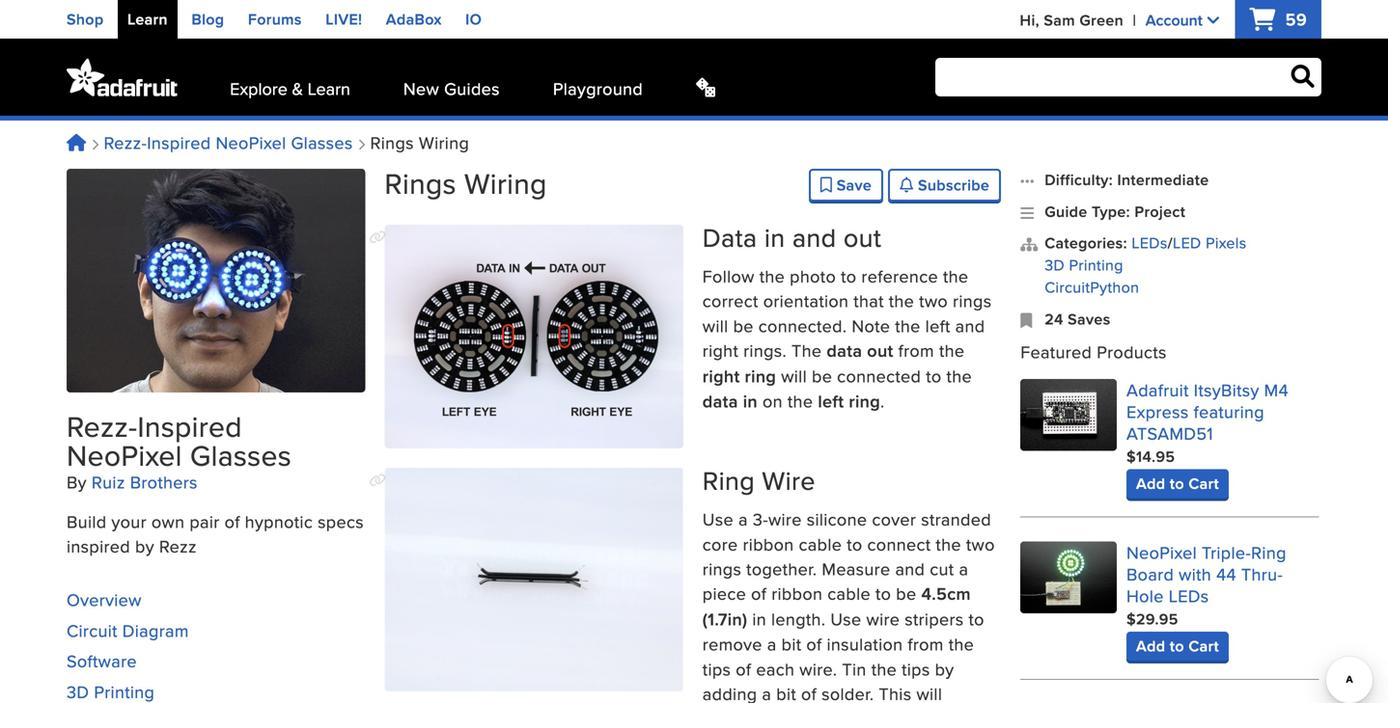 Task type: describe. For each thing, give the bounding box(es) containing it.
adabox link
[[386, 8, 442, 30]]

view a random guide image
[[696, 78, 716, 97]]

right inside data out from the right ring will be connected to the data in on the left ring .
[[703, 364, 740, 389]]

guide
[[1045, 200, 1088, 223]]

two inside follow the photo to reference the correct orientation that the two rings will be connected. note the left and right rings. the
[[919, 289, 948, 314]]

of inside use a 3-wire silicone cover stranded core ribbon cable to connect the two rings together. measure and cut a piece of ribbon cable to be
[[751, 582, 767, 607]]

(1.7in)
[[703, 607, 748, 632]]

that
[[854, 289, 884, 314]]

wire for use
[[867, 607, 900, 632]]

guides
[[444, 76, 500, 101]]

diagram
[[122, 619, 189, 643]]

/
[[1168, 232, 1173, 255]]

specs
[[318, 510, 364, 534]]

chevron right image
[[358, 139, 365, 151]]

shop link
[[67, 8, 104, 30]]

each
[[756, 657, 795, 682]]

categories image
[[1021, 232, 1035, 299]]

rings inside the breadcrumbs element
[[370, 130, 414, 155]]

guide information element
[[67, 169, 365, 559]]

page content region for guide type element
[[369, 163, 1002, 704]]

itsybitsy
[[1194, 378, 1260, 402]]

adding
[[703, 682, 757, 704]]

right inside follow the photo to reference the correct orientation that the two rings will be connected. note the left and right rings. the
[[703, 339, 739, 363]]

inspired for rezz-inspired neopixel glasses
[[147, 130, 211, 155]]

hypnotic
[[245, 510, 313, 534]]

piece
[[703, 582, 747, 607]]

your
[[111, 510, 147, 534]]

chevron right image
[[91, 139, 99, 151]]

left inside data out from the right ring will be connected to the data in on the left ring .
[[818, 389, 844, 414]]

bookmark o image
[[821, 177, 833, 193]]

follow the photo to reference the correct orientation that the two rings will be connected. note the left and right rings. the
[[703, 264, 992, 363]]

of up adding
[[736, 657, 752, 682]]

0 vertical spatial ring
[[745, 364, 777, 389]]

cut
[[930, 557, 954, 582]]

type:
[[1092, 200, 1131, 223]]

led
[[1173, 232, 1202, 254]]

remove
[[703, 633, 763, 657]]

express
[[1127, 400, 1189, 424]]

featured products
[[1021, 340, 1167, 365]]

on
[[763, 389, 783, 414]]

rings.
[[744, 339, 787, 363]]

new guides link
[[404, 76, 500, 101]]

ruiz brothers link
[[92, 470, 198, 495]]

subscribe link
[[889, 169, 1002, 202]]

inspired
[[67, 534, 130, 559]]

connect
[[868, 532, 931, 557]]

from inside data out from the right ring will be connected to the data in on the left ring .
[[899, 339, 935, 363]]

be inside use a 3-wire silicone cover stranded core ribbon cable to connect the two rings together. measure and cut a piece of ribbon cable to be
[[896, 582, 917, 607]]

stripers
[[905, 607, 964, 632]]

0 horizontal spatial learn
[[127, 8, 168, 30]]

a left 3-
[[739, 507, 748, 532]]

use inside in length. use wire stripers to remove a bit of insulation from the tips of each wire. tin the tips by adding a bit of solder. this w
[[831, 607, 862, 632]]

new guides
[[404, 76, 500, 101]]

overview link
[[67, 588, 142, 613]]

rings wiring inside page content region
[[385, 163, 547, 204]]

1 vertical spatial wiring
[[464, 163, 547, 204]]

categories:
[[1045, 232, 1128, 255]]

the inside use a 3-wire silicone cover stranded core ribbon cable to connect the two rings together. measure and cut a piece of ribbon cable to be
[[936, 532, 962, 557]]

forums link
[[248, 8, 302, 30]]

add to cart link for to
[[1127, 470, 1229, 499]]

in length. use wire stripers to remove a bit of insulation from the tips of each wire. tin the tips by adding a bit of solder. this w
[[703, 607, 985, 704]]

playground link
[[553, 76, 643, 101]]

cover
[[872, 507, 917, 532]]

correct
[[703, 289, 759, 314]]

to inside in length. use wire stripers to remove a bit of insulation from the tips of each wire. tin the tips by adding a bit of solder. this w
[[969, 607, 985, 632]]

1 horizontal spatial ring
[[849, 389, 881, 414]]

by inside build your own pair of hypnotic specs inspired by rezz
[[135, 534, 154, 559]]

categories: leds / led pixels 3d printing circuitpython
[[1045, 232, 1247, 298]]

rings wiring inside the breadcrumbs element
[[365, 130, 469, 155]]

glasses for rezz-inspired neopixel glasses
[[291, 130, 353, 155]]

will inside follow the photo to reference the correct orientation that the two rings will be connected. note the left and right rings. the
[[703, 314, 729, 338]]

rings inside use a 3-wire silicone cover stranded core ribbon cable to connect the two rings together. measure and cut a piece of ribbon cable to be
[[703, 557, 742, 582]]

hi, sam green | account
[[1020, 9, 1203, 31]]

rezz- for rezz-inspired neopixel glasses
[[104, 130, 147, 155]]

two inside use a 3-wire silicone cover stranded core ribbon cable to connect the two rings together. measure and cut a piece of ribbon cable to be
[[966, 532, 995, 557]]

guide metadata element
[[1021, 168, 1320, 330]]

by inside in length. use wire stripers to remove a bit of insulation from the tips of each wire. tin the tips by adding a bit of solder. this w
[[935, 657, 954, 682]]

in inside in length. use wire stripers to remove a bit of insulation from the tips of each wire. tin the tips by adding a bit of solder. this w
[[753, 607, 767, 632]]

featured
[[1021, 340, 1092, 365]]

core
[[703, 532, 738, 557]]

of down the wire. at the right bottom of the page
[[801, 682, 817, 704]]

to inside adafruit itsybitsy m4 express featuring atsamd51 $14.95 add to cart
[[1170, 472, 1185, 495]]

adafruit
[[1127, 378, 1189, 402]]

24 saves
[[1045, 308, 1111, 330]]

breadcrumbs element
[[67, 130, 469, 155]]

circuit diagram link
[[67, 619, 189, 643]]

to inside "neopixel triple-ring board with 44 thru- hole leds $29.95 add to cart"
[[1170, 635, 1185, 658]]

0 vertical spatial ribbon
[[743, 532, 794, 557]]

difficulty: intermediate
[[1045, 168, 1209, 191]]

live! link
[[326, 8, 362, 30]]

connected
[[837, 364, 921, 389]]

adabox
[[386, 8, 442, 30]]

link image for ring
[[369, 474, 386, 488]]

featured products for guide region
[[1021, 340, 1320, 704]]

add inside "neopixel triple-ring board with 44 thru- hole leds $29.95 add to cart"
[[1137, 635, 1166, 658]]

explore
[[230, 76, 288, 101]]

project
[[1135, 200, 1186, 223]]

of up the wire. at the right bottom of the page
[[807, 633, 822, 657]]

measure
[[822, 557, 891, 582]]

circuit
[[67, 619, 118, 643]]

build
[[67, 510, 107, 534]]

1 vertical spatial ribbon
[[772, 582, 823, 607]]

wire.
[[800, 657, 838, 682]]

tin
[[842, 657, 867, 682]]

rezz-inspired neopixel glasses by ruiz brothers
[[67, 406, 292, 495]]

from inside in length. use wire stripers to remove a bit of insulation from the tips of each wire. tin the tips by adding a bit of solder. this w
[[908, 633, 944, 657]]

wire
[[762, 463, 816, 500]]

overview circuit diagram software
[[67, 588, 189, 674]]

build your own pair of hypnotic specs inspired by rezz
[[67, 510, 364, 559]]

skill level element
[[1021, 168, 1320, 191]]

use inside use a 3-wire silicone cover stranded core ribbon cable to connect the two rings together. measure and cut a piece of ribbon cable to be
[[703, 507, 734, 532]]

bell o image
[[900, 177, 914, 193]]

explore & learn button
[[230, 76, 350, 101]]

add to cart link for leds
[[1127, 632, 1229, 661]]

skill level image
[[1021, 169, 1035, 191]]

of inside build your own pair of hypnotic specs inspired by rezz
[[225, 510, 240, 534]]

cart inside adafruit itsybitsy m4 express featuring atsamd51 $14.95 add to cart
[[1189, 472, 1219, 495]]

own
[[151, 510, 185, 534]]

account
[[1146, 9, 1203, 31]]

guide tagline element
[[67, 510, 365, 559]]

3-
[[753, 507, 769, 532]]

search image
[[1292, 65, 1315, 88]]

glasses for rezz-inspired neopixel glasses by ruiz brothers
[[190, 435, 292, 477]]

note
[[852, 314, 891, 338]]

led_pixels_rings inout.jpg image
[[385, 225, 683, 449]]

leds link
[[1132, 232, 1168, 254]]

0 horizontal spatial data
[[703, 389, 738, 414]]

guide pages element
[[67, 579, 365, 704]]

rezz-inspired neopixel glasses link
[[104, 130, 353, 155]]

intermediate
[[1118, 168, 1209, 191]]

subscribe
[[914, 174, 990, 197]]



Task type: vqa. For each thing, say whether or not it's contained in the screenshot.
led_pixels_ring left wiring.jpg image
no



Task type: locate. For each thing, give the bounding box(es) containing it.
by down your
[[135, 534, 154, 559]]

2 vertical spatial be
[[896, 582, 917, 607]]

4.5cm
[[922, 582, 971, 607]]

2 link image from the top
[[369, 474, 386, 488]]

data
[[703, 219, 758, 256]]

0 vertical spatial and
[[793, 219, 837, 256]]

page content region
[[369, 163, 1002, 704], [369, 219, 1002, 704]]

to up that on the top right
[[841, 264, 857, 289]]

glasses left chevron right icon
[[291, 130, 353, 155]]

inspired right chevron right image
[[147, 130, 211, 155]]

2 tips from the left
[[902, 657, 930, 682]]

from down the stripers
[[908, 633, 944, 657]]

software link
[[67, 649, 137, 674]]

blog
[[192, 8, 224, 30]]

0 horizontal spatial ring
[[745, 364, 777, 389]]

bit
[[782, 633, 802, 657], [777, 682, 797, 704]]

learn right the &
[[308, 76, 350, 101]]

2 page content region from the top
[[369, 219, 1002, 704]]

use up insulation
[[831, 607, 862, 632]]

rezz-
[[104, 130, 147, 155], [67, 406, 137, 448]]

0 horizontal spatial will
[[703, 314, 729, 338]]

0 vertical spatial in
[[765, 219, 786, 256]]

1 vertical spatial from
[[908, 633, 944, 657]]

0 vertical spatial rings wiring
[[365, 130, 469, 155]]

1 vertical spatial will
[[781, 364, 807, 389]]

1 horizontal spatial use
[[831, 607, 862, 632]]

and
[[793, 219, 837, 256], [956, 314, 985, 338], [896, 557, 925, 582]]

1 vertical spatial rings wiring
[[385, 163, 547, 204]]

1 horizontal spatial be
[[812, 364, 833, 389]]

neopixel inside rezz-inspired neopixel glasses by ruiz brothers
[[67, 435, 182, 477]]

2 add to cart link from the top
[[1127, 632, 1229, 661]]

in inside data out from the right ring will be connected to the data in on the left ring .
[[743, 389, 758, 414]]

to right connected
[[926, 364, 942, 389]]

0 vertical spatial be
[[733, 314, 754, 338]]

1 page content region from the top
[[369, 163, 1002, 704]]

ring inside "neopixel triple-ring board with 44 thru- hole leds $29.95 add to cart"
[[1252, 541, 1287, 565]]

follow
[[703, 264, 755, 289]]

2 cart from the top
[[1189, 635, 1219, 658]]

neopixel inside the breadcrumbs element
[[216, 130, 286, 155]]

2 vertical spatial and
[[896, 557, 925, 582]]

a
[[739, 507, 748, 532], [959, 557, 969, 582], [767, 633, 777, 657], [762, 682, 772, 704]]

tips up adding
[[703, 657, 731, 682]]

use up core
[[703, 507, 734, 532]]

1 horizontal spatial data
[[827, 339, 863, 364]]

two down reference
[[919, 289, 948, 314]]

brothers
[[130, 470, 198, 495]]

two
[[919, 289, 948, 314], [966, 532, 995, 557]]

cart
[[1189, 472, 1219, 495], [1189, 635, 1219, 658]]

wiring
[[419, 130, 469, 155], [464, 163, 547, 204]]

right
[[703, 339, 739, 363], [703, 364, 740, 389]]

rezz- inside rezz-inspired neopixel glasses by ruiz brothers
[[67, 406, 137, 448]]

2 vertical spatial in
[[753, 607, 767, 632]]

add inside adafruit itsybitsy m4 express featuring atsamd51 $14.95 add to cart
[[1137, 472, 1166, 495]]

to down 4.5cm
[[969, 607, 985, 632]]

out
[[844, 219, 882, 256], [867, 339, 894, 364]]

adafruit logo image
[[67, 58, 177, 97]]

thru-
[[1242, 562, 1283, 587]]

1 vertical spatial neopixel
[[67, 435, 182, 477]]

leds inside categories: leds / led pixels 3d printing circuitpython
[[1132, 232, 1168, 254]]

left left the .
[[818, 389, 844, 414]]

ribbon down 3-
[[743, 532, 794, 557]]

0 horizontal spatial neopixel
[[67, 435, 182, 477]]

inspired inside the breadcrumbs element
[[147, 130, 211, 155]]

add down $29.95
[[1137, 635, 1166, 658]]

1 vertical spatial rings
[[385, 163, 457, 204]]

add to cart link down $29.95
[[1127, 632, 1229, 661]]

cart inside "neopixel triple-ring board with 44 thru- hole leds $29.95 add to cart"
[[1189, 635, 1219, 658]]

0 vertical spatial link image
[[369, 231, 386, 244]]

1 vertical spatial two
[[966, 532, 995, 557]]

rings wiring down new
[[365, 130, 469, 155]]

difficulty:
[[1045, 168, 1113, 191]]

0 vertical spatial use
[[703, 507, 734, 532]]

playground
[[553, 76, 643, 101]]

1 vertical spatial wire
[[867, 607, 900, 632]]

1 link image from the top
[[369, 231, 386, 244]]

0 horizontal spatial left
[[818, 389, 844, 414]]

add
[[1137, 472, 1166, 495], [1137, 635, 1166, 658]]

0 vertical spatial cable
[[799, 532, 842, 557]]

learn home image
[[67, 134, 87, 152]]

by
[[135, 534, 154, 559], [935, 657, 954, 682]]

adafruit itsybitsy m4 express featuring atsamd51 $14.95 add to cart
[[1127, 378, 1289, 495]]

guide type image
[[1021, 201, 1035, 223]]

0 horizontal spatial leds
[[1132, 232, 1168, 254]]

1 tips from the left
[[703, 657, 731, 682]]

led pixels link
[[1173, 232, 1247, 254]]

board
[[1127, 562, 1174, 587]]

rezz- for rezz-inspired neopixel glasses by ruiz brothers
[[67, 406, 137, 448]]

1 vertical spatial glasses
[[190, 435, 292, 477]]

2 horizontal spatial be
[[896, 582, 917, 607]]

59 link
[[1250, 7, 1307, 32]]

overview
[[67, 588, 142, 613]]

ring right 44
[[1252, 541, 1287, 565]]

link image
[[369, 231, 386, 244], [369, 474, 386, 488]]

by down the stripers
[[935, 657, 954, 682]]

be inside follow the photo to reference the correct orientation that the two rings will be connected. note the left and right rings. the
[[733, 314, 754, 338]]

and up photo
[[793, 219, 837, 256]]

1 vertical spatial out
[[867, 339, 894, 364]]

cable down measure
[[828, 582, 871, 607]]

1 vertical spatial and
[[956, 314, 985, 338]]

&
[[292, 76, 303, 101]]

1 vertical spatial add
[[1137, 635, 1166, 658]]

1 vertical spatial in
[[743, 389, 758, 414]]

neopixel for rezz-inspired neopixel glasses
[[216, 130, 286, 155]]

add to cart link down $14.95
[[1127, 470, 1229, 499]]

will down correct
[[703, 314, 729, 338]]

reference
[[862, 264, 939, 289]]

1 vertical spatial use
[[831, 607, 862, 632]]

0 vertical spatial by
[[135, 534, 154, 559]]

to down $14.95
[[1170, 472, 1185, 495]]

0 horizontal spatial by
[[135, 534, 154, 559]]

0 vertical spatial from
[[899, 339, 935, 363]]

rezz- right chevron right image
[[104, 130, 147, 155]]

0 vertical spatial out
[[844, 219, 882, 256]]

page content region containing data in and out
[[369, 219, 1002, 704]]

0 vertical spatial neopixel
[[216, 130, 286, 155]]

1 horizontal spatial learn
[[308, 76, 350, 101]]

1 vertical spatial by
[[935, 657, 954, 682]]

1 vertical spatial rings
[[703, 557, 742, 582]]

data in and out
[[703, 219, 882, 256]]

be inside data out from the right ring will be connected to the data in on the left ring .
[[812, 364, 833, 389]]

neopixel for rezz-inspired neopixel glasses by ruiz brothers
[[67, 435, 182, 477]]

0 vertical spatial bit
[[782, 633, 802, 657]]

page content region for guide metadata element
[[369, 219, 1002, 704]]

rings right chevron right icon
[[370, 130, 414, 155]]

2 vertical spatial neopixel
[[1127, 541, 1197, 565]]

to down $29.95
[[1170, 635, 1185, 658]]

1 horizontal spatial two
[[966, 532, 995, 557]]

and left favorites count icon
[[956, 314, 985, 338]]

rings inside page content region
[[385, 163, 457, 204]]

by
[[67, 470, 87, 495]]

1 vertical spatial add to cart link
[[1127, 632, 1229, 661]]

wire inside in length. use wire stripers to remove a bit of insulation from the tips of each wire. tin the tips by adding a bit of solder. this w
[[867, 607, 900, 632]]

rings wiring down guides
[[385, 163, 547, 204]]

link image for data
[[369, 231, 386, 244]]

inspired up brothers in the bottom left of the page
[[137, 406, 242, 448]]

1 horizontal spatial will
[[781, 364, 807, 389]]

1 vertical spatial cable
[[828, 582, 871, 607]]

1 vertical spatial ring
[[849, 389, 881, 414]]

cable down silicone
[[799, 532, 842, 557]]

1 add from the top
[[1137, 472, 1166, 495]]

|
[[1133, 9, 1137, 31]]

0 vertical spatial glasses
[[291, 130, 353, 155]]

0 vertical spatial wiring
[[419, 130, 469, 155]]

favorites count image
[[1021, 308, 1035, 330]]

m4
[[1265, 378, 1289, 402]]

rings
[[370, 130, 414, 155], [385, 163, 457, 204]]

0 horizontal spatial be
[[733, 314, 754, 338]]

of right pair
[[225, 510, 240, 534]]

1 cart from the top
[[1189, 472, 1219, 495]]

left down reference
[[926, 314, 951, 338]]

out down save
[[844, 219, 882, 256]]

$14.95
[[1127, 445, 1175, 468]]

to inside follow the photo to reference the correct orientation that the two rings will be connected. note the left and right rings. the
[[841, 264, 857, 289]]

page content region containing rings wiring
[[369, 163, 1002, 704]]

wiring inside the breadcrumbs element
[[419, 130, 469, 155]]

ribbon up length.
[[772, 582, 823, 607]]

the
[[760, 264, 785, 289], [943, 264, 969, 289], [889, 289, 915, 314], [895, 314, 921, 338], [939, 339, 965, 363], [947, 364, 972, 389], [788, 389, 813, 414], [936, 532, 962, 557], [949, 633, 974, 657], [872, 657, 897, 682]]

rezz- inside the breadcrumbs element
[[104, 130, 147, 155]]

0 horizontal spatial and
[[793, 219, 837, 256]]

learn left blog 'link'
[[127, 8, 168, 30]]

together.
[[747, 557, 817, 582]]

0 vertical spatial rings
[[953, 289, 992, 314]]

neopixel triple-ring board with 44 thru- hole leds link
[[1127, 541, 1287, 609]]

left
[[926, 314, 951, 338], [818, 389, 844, 414]]

learn inside "explore & learn" "popup button"
[[308, 76, 350, 101]]

left inside follow the photo to reference the correct orientation that the two rings will be connected. note the left and right rings. the
[[926, 314, 951, 338]]

0 horizontal spatial wire
[[769, 507, 802, 532]]

ring wire
[[703, 463, 816, 500]]

cart down neopixel triple-ring board with 44 thru- hole leds link
[[1189, 635, 1219, 658]]

right left rings.
[[703, 339, 739, 363]]

1 vertical spatial be
[[812, 364, 833, 389]]

guide type element
[[1021, 200, 1320, 223]]

rezz
[[159, 534, 197, 559]]

0 horizontal spatial tips
[[703, 657, 731, 682]]

learn link
[[127, 8, 168, 30]]

1 vertical spatial link image
[[369, 474, 386, 488]]

1 add to cart link from the top
[[1127, 470, 1229, 499]]

0 horizontal spatial ring
[[703, 463, 755, 500]]

in right the (1.7in)
[[753, 607, 767, 632]]

to down measure
[[876, 582, 892, 607]]

out up connected
[[867, 339, 894, 364]]

this
[[879, 682, 912, 704]]

24
[[1045, 308, 1064, 330]]

rings left favorites count icon
[[953, 289, 992, 314]]

data left 'on'
[[703, 389, 738, 414]]

led_pixels_ring two wire.jpg image
[[385, 468, 683, 692]]

live!
[[326, 8, 362, 30]]

2 horizontal spatial neopixel
[[1127, 541, 1197, 565]]

rezz-inspired neopixel glasses
[[104, 130, 353, 155]]

cart down atsamd51
[[1189, 472, 1219, 495]]

right down correct
[[703, 364, 740, 389]]

2 right from the top
[[703, 364, 740, 389]]

0 vertical spatial left
[[926, 314, 951, 338]]

44
[[1217, 562, 1237, 587]]

59
[[1281, 7, 1307, 32]]

1 horizontal spatial rings
[[953, 289, 992, 314]]

0 vertical spatial cart
[[1189, 472, 1219, 495]]

pair
[[190, 510, 220, 534]]

3d printing link
[[1045, 254, 1124, 276]]

1 horizontal spatial neopixel
[[216, 130, 286, 155]]

0 vertical spatial rezz-
[[104, 130, 147, 155]]

to inside data out from the right ring will be connected to the data in on the left ring .
[[926, 364, 942, 389]]

1 vertical spatial data
[[703, 389, 738, 414]]

leds
[[1132, 232, 1168, 254], [1169, 584, 1209, 609]]

and down connect
[[896, 557, 925, 582]]

0 vertical spatial wire
[[769, 507, 802, 532]]

rezz- up ruiz
[[67, 406, 137, 448]]

ring down rings.
[[745, 364, 777, 389]]

0 vertical spatial leds
[[1132, 232, 1168, 254]]

1 vertical spatial leds
[[1169, 584, 1209, 609]]

wire down wire
[[769, 507, 802, 532]]

inspired
[[147, 130, 211, 155], [137, 406, 242, 448]]

bit down 'each'
[[777, 682, 797, 704]]

1 horizontal spatial and
[[896, 557, 925, 582]]

explore & learn
[[230, 76, 350, 101]]

wire inside use a 3-wire silicone cover stranded core ribbon cable to connect the two rings together. measure and cut a piece of ribbon cable to be
[[769, 507, 802, 532]]

0 vertical spatial learn
[[127, 8, 168, 30]]

$29.95
[[1127, 608, 1179, 631]]

a right "cut"
[[959, 557, 969, 582]]

0 vertical spatial will
[[703, 314, 729, 338]]

circuitpython link
[[1045, 276, 1140, 298]]

inspired inside rezz-inspired neopixel glasses by ruiz brothers
[[137, 406, 242, 448]]

tips up this
[[902, 657, 930, 682]]

rings wiring
[[365, 130, 469, 155], [385, 163, 547, 204]]

and inside follow the photo to reference the correct orientation that the two rings will be connected. note the left and right rings. the
[[956, 314, 985, 338]]

2 add from the top
[[1137, 635, 1166, 658]]

be down correct
[[733, 314, 754, 338]]

will inside data out from the right ring will be connected to the data in on the left ring .
[[781, 364, 807, 389]]

and inside use a 3-wire silicone cover stranded core ribbon cable to connect the two rings together. measure and cut a piece of ribbon cable to be
[[896, 557, 925, 582]]

neopixel inside "neopixel triple-ring board with 44 thru- hole leds $29.95 add to cart"
[[1127, 541, 1197, 565]]

1 horizontal spatial by
[[935, 657, 954, 682]]

sam
[[1044, 9, 1076, 31]]

guide categories element
[[1021, 232, 1320, 299]]

to up measure
[[847, 532, 863, 557]]

1 vertical spatial learn
[[308, 76, 350, 101]]

1 horizontal spatial wire
[[867, 607, 900, 632]]

hi,
[[1020, 9, 1040, 31]]

a down 'each'
[[762, 682, 772, 704]]

wire for 3-
[[769, 507, 802, 532]]

1 horizontal spatial ring
[[1252, 541, 1287, 565]]

0 horizontal spatial rings
[[703, 557, 742, 582]]

0 vertical spatial inspired
[[147, 130, 211, 155]]

data down note
[[827, 339, 863, 364]]

in left 'on'
[[743, 389, 758, 414]]

rings inside follow the photo to reference the correct orientation that the two rings will be connected. note the left and right rings. the
[[953, 289, 992, 314]]

from up connected
[[899, 339, 935, 363]]

glasses up pair
[[190, 435, 292, 477]]

glasses inside the breadcrumbs element
[[291, 130, 353, 155]]

rings down new
[[385, 163, 457, 204]]

orientation
[[764, 289, 849, 314]]

1 vertical spatial rezz-
[[67, 406, 137, 448]]

be up the stripers
[[896, 582, 917, 607]]

1 vertical spatial left
[[818, 389, 844, 414]]

.
[[881, 389, 885, 414]]

two down stranded
[[966, 532, 995, 557]]

inspired for rezz-inspired neopixel glasses by ruiz brothers
[[137, 406, 242, 448]]

will down the
[[781, 364, 807, 389]]

guide favorites count element
[[1021, 308, 1320, 330]]

None search field
[[735, 58, 1322, 97], [936, 58, 1322, 97], [735, 58, 1322, 97], [936, 58, 1322, 97]]

silicone
[[807, 507, 867, 532]]

0 vertical spatial add to cart link
[[1127, 470, 1229, 499]]

glasses inside rezz-inspired neopixel glasses by ruiz brothers
[[190, 435, 292, 477]]

pixels
[[1206, 232, 1247, 254]]

length.
[[772, 607, 826, 632]]

2 horizontal spatial and
[[956, 314, 985, 338]]

leds inside "neopixel triple-ring board with 44 thru- hole leds $29.95 add to cart"
[[1169, 584, 1209, 609]]

ring down connected
[[849, 389, 881, 414]]

0 horizontal spatial use
[[703, 507, 734, 532]]

1 right from the top
[[703, 339, 739, 363]]

0 vertical spatial data
[[827, 339, 863, 364]]

1 horizontal spatial left
[[926, 314, 951, 338]]

saves
[[1068, 308, 1111, 330]]

ring up 3-
[[703, 463, 755, 500]]

forums
[[248, 8, 302, 30]]

0 vertical spatial two
[[919, 289, 948, 314]]

printing
[[1069, 254, 1124, 276]]

0 vertical spatial rings
[[370, 130, 414, 155]]

in right the data
[[765, 219, 786, 256]]

0 vertical spatial ring
[[703, 463, 755, 500]]

a up 'each'
[[767, 633, 777, 657]]

0 horizontal spatial two
[[919, 289, 948, 314]]

bit down length.
[[782, 633, 802, 657]]

1 vertical spatial inspired
[[137, 406, 242, 448]]

neopixel triple-ring board with 44 thru- hole leds $29.95 add to cart
[[1127, 541, 1287, 658]]

io link
[[466, 8, 482, 30]]

triple-
[[1202, 541, 1252, 565]]

wire
[[769, 507, 802, 532], [867, 607, 900, 632]]

atsamd51
[[1127, 421, 1214, 446]]

0 vertical spatial add
[[1137, 472, 1166, 495]]

software
[[67, 649, 137, 674]]

the
[[792, 339, 822, 363]]

3d
[[1045, 254, 1065, 276]]

of down together.
[[751, 582, 767, 607]]

1 horizontal spatial leds
[[1169, 584, 1209, 609]]

1 vertical spatial bit
[[777, 682, 797, 704]]

out inside data out from the right ring will be connected to the data in on the left ring .
[[867, 339, 894, 364]]

be down the
[[812, 364, 833, 389]]

adafruit itsybitsy m4 express featuring atsamd51 link
[[1127, 378, 1289, 446]]

products
[[1097, 340, 1167, 365]]

1 vertical spatial ring
[[1252, 541, 1287, 565]]

wire up insulation
[[867, 607, 900, 632]]

1 vertical spatial cart
[[1189, 635, 1219, 658]]

add down $14.95
[[1137, 472, 1166, 495]]

rings down core
[[703, 557, 742, 582]]



